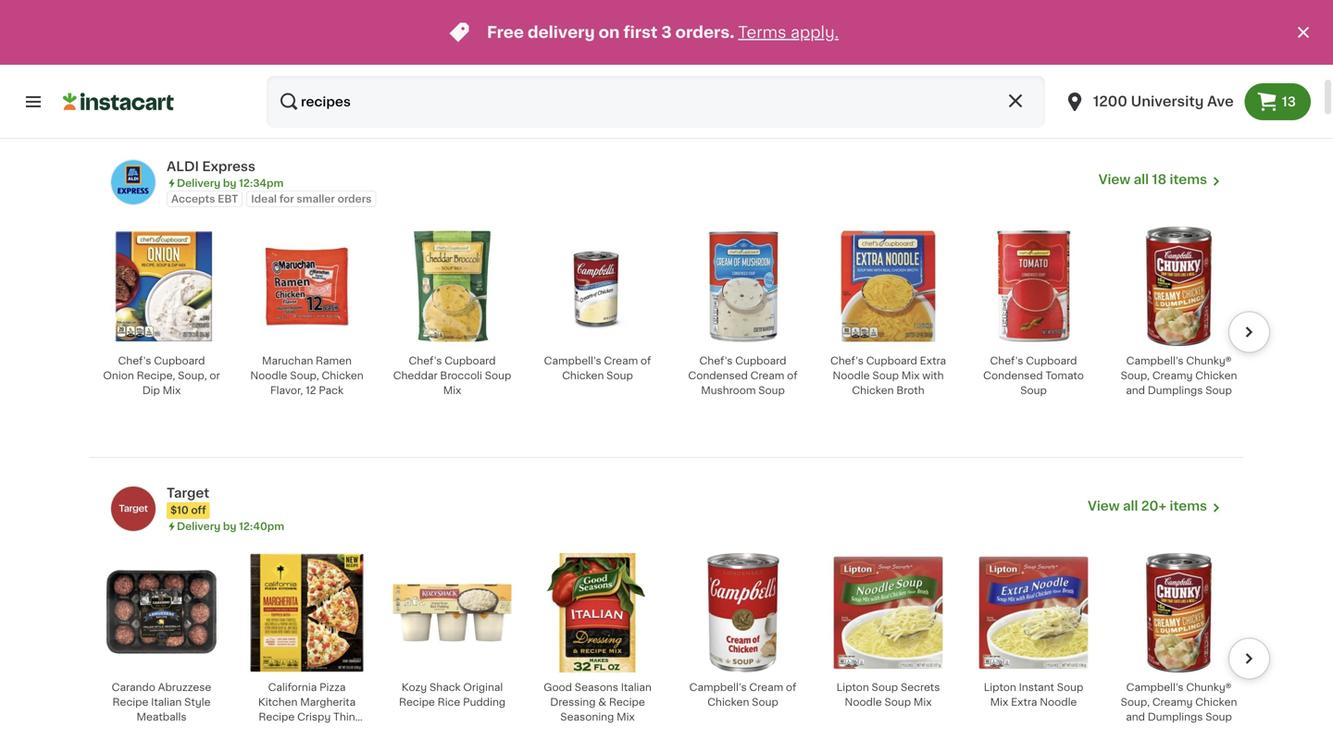 Task type: locate. For each thing, give the bounding box(es) containing it.
kozy shack original recipe rice pudding
[[399, 683, 506, 708]]

0 vertical spatial items
[[1170, 173, 1207, 186]]

chunky® for view all 18 items
[[1186, 356, 1232, 366]]

all for 20+
[[1123, 500, 1138, 513]]

chef's cupboard condensed tomato soup button
[[1114, 0, 1244, 82], [969, 226, 1099, 409]]

1 chef's cupboard extra noodle soup mix with chicken broth from the top
[[831, 29, 946, 69]]

creamy for 18
[[1153, 371, 1193, 381]]

chef's cupboard condensed cream of mushroom soup image
[[683, 227, 803, 346]]

1 vertical spatial pizza
[[328, 727, 354, 737]]

campbell's chunky® soup, creamy chicken and dumplings soup image for 18
[[1119, 227, 1239, 346]]

0 vertical spatial 12
[[306, 59, 316, 69]]

dip
[[142, 59, 160, 69], [142, 386, 160, 396]]

chef's
[[118, 29, 151, 39], [409, 29, 442, 39], [700, 29, 733, 39], [831, 29, 864, 39], [990, 29, 1024, 39], [1136, 29, 1169, 39], [118, 356, 151, 366], [409, 356, 442, 366], [700, 356, 733, 366], [831, 356, 864, 366], [990, 356, 1024, 366]]

0 vertical spatial chef's cupboard onion recipe, soup, or dip mix
[[103, 29, 220, 69]]

campbell's cream of chicken soup
[[544, 29, 651, 54], [544, 356, 651, 381], [689, 683, 797, 708]]

0 vertical spatial tomato
[[1191, 44, 1229, 54]]

1 onion from the top
[[103, 44, 134, 54]]

soup inside lipton instant soup mix extra noodle
[[1057, 683, 1084, 693]]

0 vertical spatial all
[[1134, 173, 1149, 186]]

2 pack from the top
[[319, 386, 344, 396]]

2 recipe, from the top
[[137, 371, 175, 381]]

0 vertical spatial cheddar
[[393, 44, 438, 54]]

campbell's chunky® soup, creamy chicken and dumplings soup for 18
[[1121, 356, 1237, 396]]

1 vertical spatial all
[[1123, 500, 1138, 513]]

3
[[661, 25, 672, 40]]

tomato
[[1191, 44, 1229, 54], [1046, 371, 1084, 381]]

carando abruzzese recipe italian style meatballs
[[112, 683, 211, 723]]

recipe, down chef's cupboard onion recipe, soup, or dip mix image
[[137, 371, 175, 381]]

1 vertical spatial creamy
[[1153, 698, 1193, 708]]

2 or from the top
[[210, 371, 220, 381]]

1 vertical spatial recipe,
[[137, 371, 175, 381]]

and
[[1126, 386, 1145, 396], [1126, 712, 1145, 723]]

item carousel region containing chef's cupboard onion recipe, soup, or dip mix
[[70, 218, 1270, 465]]

2 vertical spatial extra
[[1011, 698, 1037, 708]]

1 vertical spatial maruchan ramen noodle soup, chicken flavor, 12 pack button
[[242, 226, 372, 409]]

delivery by 12:34pm
[[177, 178, 284, 188]]

maruchan ramen noodle soup, chicken flavor, 12 pack
[[250, 29, 364, 69], [250, 356, 364, 396]]

1 campbell's chunky® soup, creamy chicken and dumplings soup button from the top
[[1114, 226, 1244, 409]]

2 flavor, from the top
[[270, 386, 303, 396]]

chicken inside chef's cupboard chicken noodle soup mix
[[978, 44, 1020, 54]]

0 vertical spatial creamy
[[1153, 371, 1193, 381]]

item carousel region containing carando abruzzese recipe italian style meatballs
[[70, 545, 1270, 753]]

chef's cupboard condensed cream of mushroom soup button for 2nd chef's cupboard extra noodle soup mix with chicken broth 'button' from the top
[[678, 226, 808, 409]]

0 vertical spatial dip
[[142, 59, 160, 69]]

0 vertical spatial or
[[210, 44, 220, 54]]

cheddar
[[393, 44, 438, 54], [393, 371, 438, 381]]

recipe down kitchen
[[259, 712, 295, 723]]

1 vertical spatial campbell's chunky® soup, creamy chicken and dumplings soup button
[[1114, 553, 1244, 736]]

0 vertical spatial by
[[223, 178, 237, 188]]

1 vertical spatial campbell's chunky® soup, creamy chicken and dumplings soup image
[[1119, 554, 1239, 673]]

0 vertical spatial delivery
[[177, 178, 221, 188]]

0 vertical spatial recipe,
[[137, 44, 175, 54]]

12:40pm
[[239, 522, 284, 532]]

2 chef's cupboard onion recipe, soup, or dip mix button from the top
[[96, 226, 227, 409]]

italian inside good seasons italian dressing & recipe seasoning mix
[[621, 683, 652, 693]]

or
[[210, 44, 220, 54], [210, 371, 220, 381]]

maruchan
[[262, 29, 313, 39], [262, 356, 313, 366]]

0 vertical spatial campbell's cream of chicken soup image
[[538, 227, 657, 346]]

0 vertical spatial chef's cupboard onion recipe, soup, or dip mix button
[[96, 0, 227, 82]]

chunky®
[[1186, 356, 1232, 366], [1186, 683, 1232, 693]]

campbell's chunky® soup, creamy chicken and dumplings soup button for 18
[[1114, 226, 1244, 409]]

1 vertical spatial or
[[210, 371, 220, 381]]

1 vertical spatial chef's cupboard condensed cream of mushroom soup
[[688, 356, 798, 396]]

recipe,
[[137, 44, 175, 54], [137, 371, 175, 381]]

2 maruchan ramen noodle soup, chicken flavor, 12 pack button from the top
[[242, 226, 372, 409]]

0 vertical spatial chef's cupboard extra noodle soup mix with chicken broth
[[831, 29, 946, 69]]

0 horizontal spatial italian
[[151, 698, 182, 708]]

chef's cupboard extra noodle soup mix with chicken broth image
[[829, 227, 948, 346]]

1 chef's cupboard condensed cream of mushroom soup button from the top
[[678, 0, 808, 82]]

1 lipton from the left
[[837, 683, 869, 693]]

0 vertical spatial campbell's cream of chicken soup button
[[532, 0, 663, 67]]

0 vertical spatial pack
[[319, 59, 344, 69]]

2 ramen from the top
[[316, 356, 352, 366]]

1 vertical spatial pack
[[319, 386, 344, 396]]

chef's cupboard condensed cream of mushroom soup
[[688, 29, 798, 69], [688, 356, 798, 396]]

chef's cupboard condensed tomato soup down chef's cupboard condensed tomato soup image
[[983, 356, 1084, 396]]

1 vertical spatial delivery
[[177, 522, 221, 532]]

delivery
[[528, 25, 595, 40]]

0 vertical spatial campbell's chunky® soup, creamy chicken and dumplings soup image
[[1119, 227, 1239, 346]]

1 chef's cupboard onion recipe, soup, or dip mix button from the top
[[96, 0, 227, 82]]

0 vertical spatial campbell's cream of chicken soup
[[544, 29, 651, 54]]

dumplings
[[1148, 386, 1203, 396], [1148, 712, 1203, 723]]

all left 18
[[1134, 173, 1149, 186]]

None search field
[[267, 76, 1045, 128]]

1 maruchan ramen noodle soup, chicken flavor, 12 pack from the top
[[250, 29, 364, 69]]

1 vertical spatial and
[[1126, 712, 1145, 723]]

view left 18
[[1099, 173, 1131, 186]]

1 chef's cupboard extra noodle soup mix with chicken broth button from the top
[[823, 0, 954, 82]]

1 chef's cupboard cheddar broccoli soup mix button from the top
[[387, 0, 518, 82]]

cupboard
[[154, 29, 205, 39], [445, 29, 496, 39], [735, 29, 787, 39], [866, 29, 917, 39], [1026, 29, 1077, 39], [1172, 29, 1223, 39], [154, 356, 205, 366], [445, 356, 496, 366], [735, 356, 787, 366], [866, 356, 917, 366], [1026, 356, 1077, 366]]

lipton left instant
[[984, 683, 1016, 693]]

chef's cupboard extra noodle soup mix with chicken broth button
[[823, 0, 954, 82], [823, 226, 954, 409]]

extra inside lipton instant soup mix extra noodle
[[1011, 698, 1037, 708]]

view for view all 20+ items
[[1088, 500, 1120, 513]]

chef's cupboard extra noodle soup mix with chicken broth
[[831, 29, 946, 69], [831, 356, 946, 396]]

campbell's chunky® soup, creamy chicken and dumplings soup button
[[1114, 226, 1244, 409], [1114, 553, 1244, 736]]

and for 20+
[[1126, 712, 1145, 723]]

2 onion from the top
[[103, 371, 134, 381]]

1 items from the top
[[1170, 173, 1207, 186]]

2 and from the top
[[1126, 712, 1145, 723]]

0 vertical spatial maruchan ramen noodle soup, chicken flavor, 12 pack
[[250, 29, 364, 69]]

pizza up margherita
[[319, 683, 346, 693]]

2 delivery from the top
[[177, 522, 221, 532]]

chicken
[[322, 44, 364, 54], [562, 44, 604, 54], [978, 44, 1020, 54], [852, 59, 894, 69], [322, 371, 364, 381], [562, 371, 604, 381], [1196, 371, 1237, 381], [852, 386, 894, 396], [708, 698, 749, 708], [1196, 698, 1237, 708]]

all left 20+
[[1123, 500, 1138, 513]]

2 chef's cupboard condensed cream of mushroom soup button from the top
[[678, 226, 808, 409]]

1 item carousel region from the top
[[70, 218, 1270, 465]]

chef's cupboard condensed cream of mushroom soup button
[[678, 0, 808, 82], [678, 226, 808, 409]]

broccoli
[[440, 44, 482, 54], [440, 371, 482, 381]]

chef's cupboard cheddar broccoli soup mix
[[393, 29, 511, 69], [393, 356, 511, 396]]

recipe
[[112, 698, 149, 708], [399, 698, 435, 708], [609, 698, 645, 708], [259, 712, 295, 723]]

1 vertical spatial view
[[1088, 500, 1120, 513]]

1 ramen from the top
[[316, 29, 352, 39]]

1 cheddar from the top
[[393, 44, 438, 54]]

kozy shack original recipe rice pudding button
[[387, 553, 518, 721]]

0 horizontal spatial chef's cupboard condensed tomato soup button
[[969, 226, 1099, 409]]

all
[[1134, 173, 1149, 186], [1123, 500, 1138, 513]]

1 campbell's chunky® soup, creamy chicken and dumplings soup image from the top
[[1119, 227, 1239, 346]]

1 vertical spatial campbell's cream of chicken soup button
[[532, 226, 663, 394]]

1 vertical spatial campbell's chunky® soup, creamy chicken and dumplings soup
[[1121, 683, 1237, 723]]

recipe inside california pizza kitchen margherita recipe crispy thin crust frozen pizza
[[259, 712, 295, 723]]

campbell's chunky® soup, creamy chicken and dumplings soup image
[[1119, 227, 1239, 346], [1119, 554, 1239, 673]]

dressing
[[550, 698, 596, 708]]

view for view all 18 items
[[1099, 173, 1131, 186]]

noodle inside chef's cupboard chicken noodle soup mix
[[1023, 44, 1060, 54]]

chef's cupboard condensed tomato soup up the university
[[1129, 29, 1229, 69]]

1 vertical spatial chef's cupboard condensed cream of mushroom soup button
[[678, 226, 808, 409]]

campbell's cream of chicken soup image
[[538, 227, 657, 346], [683, 554, 803, 673]]

2 by from the top
[[223, 522, 237, 532]]

for
[[279, 194, 294, 204]]

1 vertical spatial dumplings
[[1148, 712, 1203, 723]]

2 campbell's chunky® soup, creamy chicken and dumplings soup from the top
[[1121, 683, 1237, 723]]

2 12 from the top
[[306, 386, 316, 396]]

2 vertical spatial campbell's cream of chicken soup button
[[678, 553, 808, 721]]

campbell's cream of chicken soup for right campbell's cream of chicken soup image
[[689, 683, 797, 708]]

chef's inside chef's cupboard chicken noodle soup mix
[[990, 29, 1024, 39]]

by for 12:40pm
[[223, 522, 237, 532]]

0 vertical spatial ramen
[[316, 29, 352, 39]]

flavor,
[[270, 59, 303, 69], [270, 386, 303, 396]]

1 campbell's chunky® soup, creamy chicken and dumplings soup from the top
[[1121, 356, 1237, 396]]

mix inside chef's cupboard chicken noodle soup mix
[[1025, 59, 1043, 69]]

2 maruchan ramen noodle soup, chicken flavor, 12 pack from the top
[[250, 356, 364, 396]]

1 vertical spatial flavor,
[[270, 386, 303, 396]]

maruchan ramen noodle soup, chicken flavor, 12 pack button
[[242, 0, 372, 82], [242, 226, 372, 409]]

lipton instant soup mix extra noodle
[[984, 683, 1084, 708]]

onion
[[103, 44, 134, 54], [103, 371, 134, 381]]

1 horizontal spatial italian
[[621, 683, 652, 693]]

2 chunky® from the top
[[1186, 683, 1232, 693]]

0 vertical spatial chef's cupboard cheddar broccoli soup mix
[[393, 29, 511, 69]]

1 vertical spatial by
[[223, 522, 237, 532]]

chef's cupboard condensed cream of mushroom soup right 3
[[688, 29, 798, 69]]

by up ebt
[[223, 178, 237, 188]]

$10
[[170, 505, 189, 516]]

chef's cupboard onion recipe, soup, or dip mix up instacart logo
[[103, 29, 220, 69]]

0 vertical spatial maruchan ramen noodle soup, chicken flavor, 12 pack button
[[242, 0, 372, 82]]

campbell's
[[544, 29, 602, 39], [544, 356, 602, 366], [1126, 356, 1184, 366], [689, 683, 747, 693], [1126, 683, 1184, 693]]

1 and from the top
[[1126, 386, 1145, 396]]

2 dip from the top
[[142, 386, 160, 396]]

1 vertical spatial broccoli
[[440, 371, 482, 381]]

1 vertical spatial dip
[[142, 386, 160, 396]]

soup,
[[178, 44, 207, 54], [290, 44, 319, 54], [178, 371, 207, 381], [290, 371, 319, 381], [1121, 371, 1150, 381], [1121, 698, 1150, 708]]

pizza down "thin"
[[328, 727, 354, 737]]

aldi express show all 18 items element
[[167, 157, 1099, 176]]

lipton
[[837, 683, 869, 693], [984, 683, 1016, 693]]

2 dumplings from the top
[[1148, 712, 1203, 723]]

1 dumplings from the top
[[1148, 386, 1203, 396]]

1 broccoli from the top
[[440, 44, 482, 54]]

chef's cupboard condensed cream of mushroom soup down chef's cupboard condensed cream of mushroom soup image
[[688, 356, 798, 396]]

items right 20+
[[1170, 500, 1207, 513]]

by
[[223, 178, 237, 188], [223, 522, 237, 532]]

2 broccoli from the top
[[440, 371, 482, 381]]

noodle
[[250, 44, 287, 54], [833, 44, 870, 54], [1023, 44, 1060, 54], [250, 371, 287, 381], [833, 371, 870, 381], [845, 698, 882, 708], [1040, 698, 1077, 708]]

first
[[623, 25, 658, 40]]

2 chef's cupboard condensed cream of mushroom soup from the top
[[688, 356, 798, 396]]

1 dip from the top
[[142, 59, 160, 69]]

0 vertical spatial item carousel region
[[70, 218, 1270, 465]]

0 vertical spatial maruchan
[[262, 29, 313, 39]]

0 vertical spatial with
[[922, 44, 944, 54]]

2 lipton from the left
[[984, 683, 1016, 693]]

pack
[[319, 59, 344, 69], [319, 386, 344, 396]]

recipe inside carando abruzzese recipe italian style meatballs
[[112, 698, 149, 708]]

0 vertical spatial and
[[1126, 386, 1145, 396]]

lipton inside lipton instant soup mix extra noodle
[[984, 683, 1016, 693]]

chef's cupboard condensed tomato soup
[[1129, 29, 1229, 69], [983, 356, 1084, 396]]

mushroom
[[701, 59, 756, 69], [701, 386, 756, 396]]

1 vertical spatial maruchan ramen noodle soup, chicken flavor, 12 pack
[[250, 356, 364, 396]]

1 vertical spatial chef's cupboard cheddar broccoli soup mix
[[393, 356, 511, 396]]

california
[[268, 683, 317, 693]]

mix inside good seasons italian dressing & recipe seasoning mix
[[617, 712, 635, 723]]

2 chef's cupboard cheddar broccoli soup mix button from the top
[[387, 226, 518, 409]]

limited time offer region
[[0, 0, 1293, 65]]

1 vertical spatial ramen
[[316, 356, 352, 366]]

maruchan ramen noodle soup, chicken flavor, 12 pack button for "chef's cupboard cheddar broccoli soup mix" 'button' related to 1st chef's cupboard extra noodle soup mix with chicken broth 'button' from the top
[[242, 0, 372, 82]]

items right 18
[[1170, 173, 1207, 186]]

2 items from the top
[[1170, 500, 1207, 513]]

1 creamy from the top
[[1153, 371, 1193, 381]]

of
[[641, 29, 651, 39], [787, 44, 798, 54], [641, 356, 651, 366], [787, 371, 798, 381], [786, 683, 797, 693]]

1 horizontal spatial lipton
[[984, 683, 1016, 693]]

accepts
[[171, 194, 215, 204]]

1 vertical spatial onion
[[103, 371, 134, 381]]

1 vertical spatial item carousel region
[[70, 545, 1270, 753]]

recipe down kozy
[[399, 698, 435, 708]]

1 maruchan from the top
[[262, 29, 313, 39]]

2 creamy from the top
[[1153, 698, 1193, 708]]

mix inside lipton instant soup mix extra noodle
[[990, 698, 1009, 708]]

1 vertical spatial tomato
[[1046, 371, 1084, 381]]

0 vertical spatial chunky®
[[1186, 356, 1232, 366]]

item carousel region
[[70, 218, 1270, 465], [70, 545, 1270, 753]]

1 vertical spatial chef's cupboard extra noodle soup mix with chicken broth button
[[823, 226, 954, 409]]

1 vertical spatial 12
[[306, 386, 316, 396]]

lipton inside lipton soup secrets noodle soup mix
[[837, 683, 869, 693]]

1 vertical spatial mushroom
[[701, 386, 756, 396]]

soup
[[485, 44, 511, 54], [607, 44, 633, 54], [873, 44, 899, 54], [1063, 44, 1089, 54], [758, 59, 785, 69], [1166, 59, 1192, 69], [485, 371, 511, 381], [607, 371, 633, 381], [873, 371, 899, 381], [758, 386, 785, 396], [1021, 386, 1047, 396], [1206, 386, 1232, 396], [872, 683, 898, 693], [1057, 683, 1084, 693], [752, 698, 778, 708], [885, 698, 911, 708], [1206, 712, 1232, 723]]

0 vertical spatial flavor,
[[270, 59, 303, 69]]

0 vertical spatial onion
[[103, 44, 134, 54]]

2 item carousel region from the top
[[70, 545, 1270, 753]]

0 vertical spatial italian
[[621, 683, 652, 693]]

1 vertical spatial chef's cupboard onion recipe, soup, or dip mix button
[[96, 226, 227, 409]]

0 horizontal spatial lipton
[[837, 683, 869, 693]]

2 campbell's chunky® soup, creamy chicken and dumplings soup image from the top
[[1119, 554, 1239, 673]]

lipton for noodle
[[837, 683, 869, 693]]

terms apply. link
[[738, 25, 839, 40]]

2 cheddar from the top
[[393, 371, 438, 381]]

1 vertical spatial chunky®
[[1186, 683, 1232, 693]]

1 delivery from the top
[[177, 178, 221, 188]]

view left 20+
[[1088, 500, 1120, 513]]

smaller
[[297, 194, 335, 204]]

italian right seasons
[[621, 683, 652, 693]]

chef's cupboard chicken noodle soup mix button
[[969, 0, 1099, 82]]

campbell's cream of chicken soup button for 'chef's cupboard condensed cream of mushroom soup' "button" associated with 1st chef's cupboard extra noodle soup mix with chicken broth 'button' from the top
[[532, 0, 663, 67]]

chef's cupboard onion recipe, soup, or dip mix down chef's cupboard onion recipe, soup, or dip mix image
[[103, 356, 220, 396]]

recipe down carando
[[112, 698, 149, 708]]

chef's cupboard onion recipe, soup, or dip mix button
[[96, 0, 227, 82], [96, 226, 227, 409]]

soup inside chef's cupboard chicken noodle soup mix
[[1063, 44, 1089, 54]]

1 broth from the top
[[897, 59, 925, 69]]

maruchan ramen noodle soup, chicken flavor, 12 pack inside "item carousel" region
[[250, 356, 364, 396]]

1 chunky® from the top
[[1186, 356, 1232, 366]]

1 1200 university ave button from the left
[[1053, 76, 1245, 128]]

recipe right "&" on the bottom left of page
[[609, 698, 645, 708]]

1 by from the top
[[223, 178, 237, 188]]

0 vertical spatial chef's cupboard condensed cream of mushroom soup button
[[678, 0, 808, 82]]

0 vertical spatial broccoli
[[440, 44, 482, 54]]

2 chef's cupboard onion recipe, soup, or dip mix from the top
[[103, 356, 220, 396]]

0 vertical spatial campbell's chunky® soup, creamy chicken and dumplings soup button
[[1114, 226, 1244, 409]]

0 horizontal spatial campbell's cream of chicken soup image
[[538, 227, 657, 346]]

broth
[[897, 59, 925, 69], [897, 386, 925, 396]]

0 vertical spatial extra
[[920, 29, 946, 39]]

chef's cupboard onion recipe, soup, or dip mix
[[103, 29, 220, 69], [103, 356, 220, 396]]

style
[[184, 698, 211, 708]]

recipe, up instacart logo
[[137, 44, 175, 54]]

1 horizontal spatial tomato
[[1191, 44, 1229, 54]]

chef's cupboard cheddar broccoli soup mix button
[[387, 0, 518, 82], [387, 226, 518, 409]]

ebt
[[218, 194, 238, 204]]

lipton for mix
[[984, 683, 1016, 693]]

1 horizontal spatial chef's cupboard condensed tomato soup button
[[1114, 0, 1244, 82]]

campbell's chunky® soup, creamy chicken and dumplings soup button for 20+
[[1114, 553, 1244, 736]]

1 mushroom from the top
[[701, 59, 756, 69]]

1200 university ave button
[[1053, 76, 1245, 128], [1064, 76, 1234, 128]]

1 vertical spatial with
[[922, 371, 944, 381]]

1 vertical spatial chef's cupboard cheddar broccoli soup mix button
[[387, 226, 518, 409]]

2 1200 university ave button from the left
[[1064, 76, 1234, 128]]

view all 18 items
[[1099, 173, 1207, 186]]

delivery down off
[[177, 522, 221, 532]]

1 vertical spatial chef's cupboard extra noodle soup mix with chicken broth
[[831, 356, 946, 396]]

2 chef's cupboard extra noodle soup mix with chicken broth from the top
[[831, 356, 946, 396]]

campbell's chunky® soup, creamy chicken and dumplings soup
[[1121, 356, 1237, 396], [1121, 683, 1237, 723]]

2 campbell's chunky® soup, creamy chicken and dumplings soup button from the top
[[1114, 553, 1244, 736]]

campbell's cream of chicken soup for top campbell's cream of chicken soup image
[[544, 356, 651, 381]]

italian inside carando abruzzese recipe italian style meatballs
[[151, 698, 182, 708]]

1 maruchan ramen noodle soup, chicken flavor, 12 pack button from the top
[[242, 0, 372, 82]]

lipton instant soup mix extra noodle button
[[969, 553, 1099, 721]]

italian up meatballs
[[151, 698, 182, 708]]

0 vertical spatial campbell's chunky® soup, creamy chicken and dumplings soup
[[1121, 356, 1237, 396]]

12
[[306, 59, 316, 69], [306, 386, 316, 396]]

cream
[[604, 29, 638, 39], [751, 44, 785, 54], [604, 356, 638, 366], [751, 371, 785, 381], [749, 683, 783, 693]]

0 horizontal spatial chef's cupboard condensed tomato soup
[[983, 356, 1084, 396]]

2 chef's cupboard cheddar broccoli soup mix from the top
[[393, 356, 511, 396]]

0 vertical spatial chef's cupboard extra noodle soup mix with chicken broth button
[[823, 0, 954, 82]]

free delivery on first 3 orders. terms apply.
[[487, 25, 839, 40]]

0 vertical spatial dumplings
[[1148, 386, 1203, 396]]

pizza
[[319, 683, 346, 693], [328, 727, 354, 737]]

lipton left secrets
[[837, 683, 869, 693]]

1 vertical spatial maruchan
[[262, 356, 313, 366]]

condensed
[[688, 44, 748, 54], [1129, 44, 1188, 54], [688, 371, 748, 381], [983, 371, 1043, 381]]

by left 12:40pm
[[223, 522, 237, 532]]

chef's cupboard condensed cream of mushroom soup button for 1st chef's cupboard extra noodle soup mix with chicken broth 'button' from the top
[[678, 0, 808, 82]]

delivery
[[177, 178, 221, 188], [177, 522, 221, 532]]

1 vertical spatial italian
[[151, 698, 182, 708]]

chef's cupboard condensed tomato soup image
[[974, 227, 1094, 346]]

carando abruzzese recipe italian style meatballs image
[[102, 554, 221, 673]]

Search field
[[267, 76, 1045, 128]]

2 broth from the top
[[897, 386, 925, 396]]

0 vertical spatial chef's cupboard condensed tomato soup
[[1129, 29, 1229, 69]]

1 chef's cupboard cheddar broccoli soup mix from the top
[[393, 29, 511, 69]]

1 vertical spatial cheddar
[[393, 371, 438, 381]]

2 chef's cupboard extra noodle soup mix with chicken broth button from the top
[[823, 226, 954, 409]]

2 vertical spatial campbell's cream of chicken soup
[[689, 683, 797, 708]]

campbell's cream of chicken soup button
[[532, 0, 663, 67], [532, 226, 663, 394], [678, 553, 808, 721]]

thin
[[333, 712, 355, 723]]

0 vertical spatial chef's cupboard condensed cream of mushroom soup
[[688, 29, 798, 69]]

aldi
[[167, 160, 199, 173]]

0 vertical spatial mushroom
[[701, 59, 756, 69]]

1 vertical spatial campbell's cream of chicken soup
[[544, 356, 651, 381]]

delivery up accepts
[[177, 178, 221, 188]]

instant
[[1019, 683, 1055, 693]]

1 vertical spatial chef's cupboard onion recipe, soup, or dip mix
[[103, 356, 220, 396]]

dip inside "item carousel" region
[[142, 386, 160, 396]]

1 vertical spatial items
[[1170, 500, 1207, 513]]



Task type: describe. For each thing, give the bounding box(es) containing it.
orders
[[338, 194, 372, 204]]

chef's cupboard onion recipe, soup, or dip mix button for "chef's cupboard cheddar broccoli soup mix" 'button' corresponding to 2nd chef's cupboard extra noodle soup mix with chicken broth 'button' from the top
[[96, 226, 227, 409]]

and for 18
[[1126, 386, 1145, 396]]

recipe inside "kozy shack original recipe rice pudding"
[[399, 698, 435, 708]]

kozy shack original recipe rice pudding image
[[393, 554, 512, 673]]

20+
[[1141, 500, 1167, 513]]

seasons
[[575, 683, 618, 693]]

california pizza kitchen margherita recipe crispy thin crust frozen pizza button
[[242, 553, 372, 737]]

2 with from the top
[[922, 371, 944, 381]]

1 vertical spatial chef's cupboard condensed tomato soup button
[[969, 226, 1099, 409]]

on
[[599, 25, 620, 40]]

ideal for smaller orders
[[251, 194, 372, 204]]

california pizza kitchen margherita recipe crispy thin crust frozen pizza
[[258, 683, 356, 737]]

cupboard inside chef's cupboard chicken noodle soup mix
[[1026, 29, 1077, 39]]

creamy for 20+
[[1153, 698, 1193, 708]]

chef's cupboard cheddar broccoli soup mix image
[[393, 227, 512, 346]]

seasoning
[[560, 712, 614, 723]]

apply.
[[791, 25, 839, 40]]

express
[[202, 160, 256, 173]]

1 vertical spatial extra
[[920, 356, 946, 366]]

good seasons italian dressing & recipe seasoning mix button
[[532, 553, 663, 736]]

abruzzese
[[158, 683, 211, 693]]

campbell's cream of chicken soup button for 'chef's cupboard condensed cream of mushroom soup' "button" for 2nd chef's cupboard extra noodle soup mix with chicken broth 'button' from the top
[[532, 226, 663, 394]]

chef's cupboard onion recipe, soup, or dip mix image
[[102, 227, 221, 346]]

1 horizontal spatial chef's cupboard condensed tomato soup
[[1129, 29, 1229, 69]]

13 button
[[1245, 83, 1311, 120]]

frozen
[[291, 727, 325, 737]]

ideal
[[251, 194, 277, 204]]

recipe, inside "item carousel" region
[[137, 371, 175, 381]]

good seasons italian dressing & recipe seasoning mix image
[[538, 554, 657, 673]]

12:34pm
[[239, 178, 284, 188]]

item carousel region for view all 20+ items
[[70, 545, 1270, 753]]

original
[[463, 683, 503, 693]]

california pizza kitchen margherita recipe crispy thin crust frozen pizza image
[[247, 554, 367, 673]]

crust
[[260, 727, 288, 737]]

item carousel region for view all 18 items
[[70, 218, 1270, 465]]

by for 12:34pm
[[223, 178, 237, 188]]

lipton soup secrets noodle soup mix button
[[823, 553, 954, 721]]

&
[[598, 698, 607, 708]]

1 chef's cupboard condensed cream of mushroom soup from the top
[[688, 29, 798, 69]]

1 recipe, from the top
[[137, 44, 175, 54]]

chunky® for view all 20+ items
[[1186, 683, 1232, 693]]

kitchen
[[258, 698, 298, 708]]

meatballs
[[137, 712, 187, 723]]

noodle inside lipton instant soup mix extra noodle
[[1040, 698, 1077, 708]]

campbell's chunky® soup, creamy chicken and dumplings soup image for 20+
[[1119, 554, 1239, 673]]

aldi express
[[167, 160, 256, 173]]

12 inside "item carousel" region
[[306, 386, 316, 396]]

18
[[1152, 173, 1167, 186]]

1 or from the top
[[210, 44, 220, 54]]

delivery for delivery by 12:34pm
[[177, 178, 221, 188]]

target show all 22 items element
[[167, 484, 1088, 503]]

1 12 from the top
[[306, 59, 316, 69]]

1 with from the top
[[922, 44, 944, 54]]

crispy
[[297, 712, 331, 723]]

delivery for delivery by 12:40pm
[[177, 522, 221, 532]]

terms
[[738, 25, 787, 40]]

1 horizontal spatial campbell's cream of chicken soup image
[[683, 554, 803, 673]]

maruchan ramen noodle soup, chicken flavor, 12 pack button for "chef's cupboard cheddar broccoli soup mix" 'button' corresponding to 2nd chef's cupboard extra noodle soup mix with chicken broth 'button' from the top
[[242, 226, 372, 409]]

pudding
[[463, 698, 506, 708]]

chef's cupboard cheddar broccoli soup mix button for 2nd chef's cupboard extra noodle soup mix with chicken broth 'button' from the top
[[387, 226, 518, 409]]

dumplings for 18
[[1148, 386, 1203, 396]]

ave
[[1207, 95, 1234, 108]]

dumplings for 20+
[[1148, 712, 1203, 723]]

accepts ebt
[[171, 194, 238, 204]]

good
[[544, 683, 572, 693]]

target
[[167, 487, 209, 500]]

noodle inside lipton soup secrets noodle soup mix
[[845, 698, 882, 708]]

university
[[1131, 95, 1204, 108]]

chef's cupboard onion recipe, soup, or dip mix button for "chef's cupboard cheddar broccoli soup mix" 'button' related to 1st chef's cupboard extra noodle soup mix with chicken broth 'button' from the top
[[96, 0, 227, 82]]

free
[[487, 25, 524, 40]]

view all 20+ items
[[1088, 500, 1207, 513]]

margherita
[[300, 698, 356, 708]]

0 vertical spatial pizza
[[319, 683, 346, 693]]

0 horizontal spatial tomato
[[1046, 371, 1084, 381]]

1 flavor, from the top
[[270, 59, 303, 69]]

rice
[[438, 698, 460, 708]]

lipton soup secrets noodle soup mix
[[837, 683, 940, 708]]

flavor, inside "item carousel" region
[[270, 386, 303, 396]]

campbell's chunky® soup, creamy chicken and dumplings soup for 20+
[[1121, 683, 1237, 723]]

2 mushroom from the top
[[701, 386, 756, 396]]

good seasons italian dressing & recipe seasoning mix
[[544, 683, 652, 723]]

mix inside lipton soup secrets noodle soup mix
[[914, 698, 932, 708]]

1200
[[1093, 95, 1128, 108]]

secrets
[[901, 683, 940, 693]]

0 vertical spatial chef's cupboard condensed tomato soup button
[[1114, 0, 1244, 82]]

kozy
[[402, 683, 427, 693]]

target $10 off
[[167, 487, 209, 516]]

carando abruzzese recipe italian style meatballs button
[[96, 553, 227, 736]]

off
[[191, 505, 206, 516]]

orders.
[[676, 25, 735, 40]]

maruchan ramen noodle soup, chicken flavor, 12 pack image
[[247, 227, 367, 346]]

2 maruchan from the top
[[262, 356, 313, 366]]

lipton instant soup mix extra noodle image
[[974, 554, 1094, 673]]

1 pack from the top
[[319, 59, 344, 69]]

shack
[[430, 683, 461, 693]]

items for view all 20+ items
[[1170, 500, 1207, 513]]

lipton soup secrets noodle soup mix image
[[829, 554, 948, 673]]

all for 18
[[1134, 173, 1149, 186]]

onion inside "item carousel" region
[[103, 371, 134, 381]]

1 chef's cupboard onion recipe, soup, or dip mix from the top
[[103, 29, 220, 69]]

delivery by 12:40pm
[[177, 522, 284, 532]]

carando
[[112, 683, 155, 693]]

instacart logo image
[[63, 91, 174, 113]]

chef's cupboard chicken noodle soup mix
[[978, 29, 1089, 69]]

1200 university ave
[[1093, 95, 1234, 108]]

13
[[1282, 95, 1296, 108]]

recipe inside good seasons italian dressing & recipe seasoning mix
[[609, 698, 645, 708]]

items for view all 18 items
[[1170, 173, 1207, 186]]

chef's cupboard cheddar broccoli soup mix button for 1st chef's cupboard extra noodle soup mix with chicken broth 'button' from the top
[[387, 0, 518, 82]]



Task type: vqa. For each thing, say whether or not it's contained in the screenshot.
39
no



